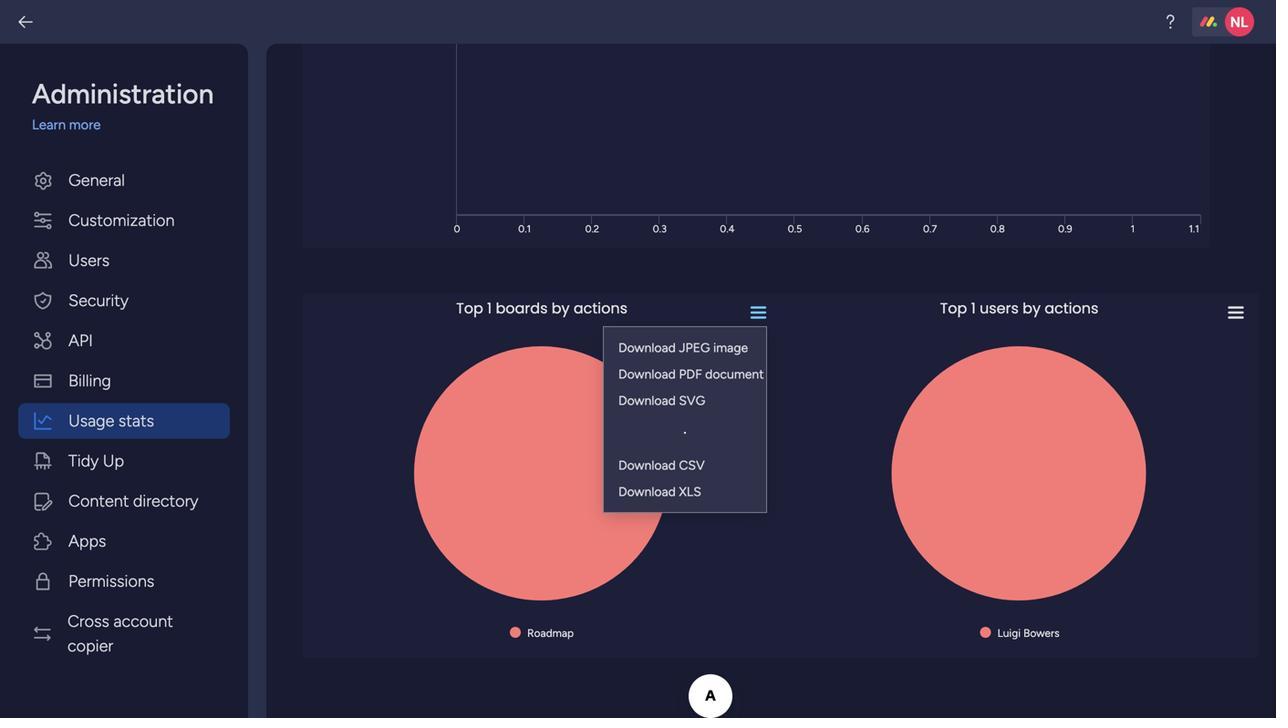 Task type: describe. For each thing, give the bounding box(es) containing it.
content
[[68, 492, 129, 511]]

download for download csv
[[619, 458, 676, 474]]

administration learn more
[[32, 78, 214, 133]]

download svg
[[619, 393, 706, 409]]

users button
[[18, 243, 230, 279]]

back to workspace image
[[16, 13, 35, 31]]

csv
[[679, 458, 705, 474]]

download for download xls
[[619, 484, 676, 500]]

image
[[714, 340, 748, 356]]

document
[[705, 367, 764, 382]]

administration
[[32, 78, 214, 110]]

download xls
[[619, 484, 701, 500]]

download jpeg image
[[619, 340, 748, 356]]

download for download jpeg image
[[619, 340, 676, 356]]

general button
[[18, 163, 230, 198]]

jpeg
[[679, 340, 710, 356]]

customization button
[[18, 203, 230, 239]]

apps
[[68, 532, 106, 552]]

tidy up
[[68, 452, 124, 471]]

tidy up button
[[18, 444, 230, 479]]

cross
[[67, 612, 109, 632]]

download for download svg
[[619, 393, 676, 409]]

download csv
[[619, 458, 705, 474]]

permissions button
[[18, 564, 230, 600]]

security
[[68, 291, 129, 311]]

usage stats button
[[18, 404, 230, 439]]

download pdf document
[[619, 367, 764, 382]]

more
[[69, 117, 101, 133]]

general
[[68, 171, 125, 190]]

learn
[[32, 117, 66, 133]]

learn more link
[[32, 115, 230, 135]]

copier
[[67, 637, 113, 656]]

cross account copier button
[[18, 604, 230, 665]]



Task type: vqa. For each thing, say whether or not it's contained in the screenshot.
login
no



Task type: locate. For each thing, give the bounding box(es) containing it.
svg
[[679, 393, 706, 409]]

customization
[[68, 211, 175, 230]]

users
[[68, 251, 110, 271]]

download left jpeg
[[619, 340, 676, 356]]

4 download from the top
[[619, 458, 676, 474]]

security button
[[18, 283, 230, 319]]

permissions
[[68, 572, 154, 592]]

content directory
[[68, 492, 198, 511]]

account
[[113, 612, 173, 632]]

download up download svg
[[619, 367, 676, 382]]

download
[[619, 340, 676, 356], [619, 367, 676, 382], [619, 393, 676, 409], [619, 458, 676, 474], [619, 484, 676, 500]]

2 download from the top
[[619, 367, 676, 382]]

xls
[[679, 484, 701, 500]]

download for download pdf document
[[619, 367, 676, 382]]

directory
[[133, 492, 198, 511]]

help image
[[1161, 13, 1180, 31]]

api
[[68, 331, 93, 351]]

cross account copier
[[67, 612, 173, 656]]

usage stats
[[68, 411, 154, 431]]

noah lott image
[[1225, 7, 1255, 36]]

content directory button
[[18, 484, 230, 520]]

5 download from the top
[[619, 484, 676, 500]]

billing button
[[18, 364, 230, 399]]

tidy
[[68, 452, 99, 471]]

download down 'download csv'
[[619, 484, 676, 500]]

billing
[[68, 371, 111, 391]]

stats
[[119, 411, 154, 431]]

3 download from the top
[[619, 393, 676, 409]]

api button
[[18, 323, 230, 359]]

pdf
[[679, 367, 702, 382]]

download left svg
[[619, 393, 676, 409]]

download up download xls
[[619, 458, 676, 474]]

1 download from the top
[[619, 340, 676, 356]]

apps button
[[18, 524, 230, 560]]

usage
[[68, 411, 114, 431]]

up
[[103, 452, 124, 471]]



